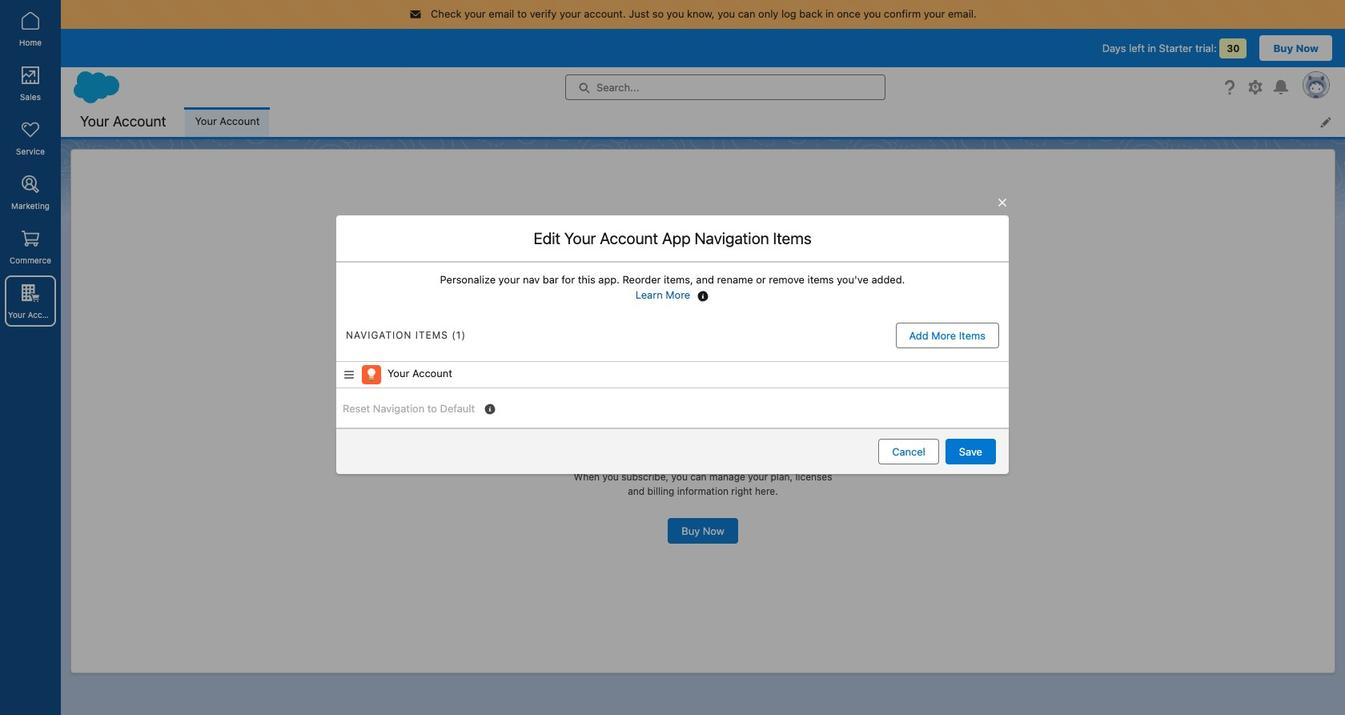 Task type: locate. For each thing, give the bounding box(es) containing it.
in
[[826, 7, 834, 20], [1148, 41, 1157, 54]]

your account list
[[185, 107, 1346, 137]]

buy right the 30
[[1274, 41, 1294, 54]]

buy now button right the 30
[[1260, 35, 1333, 60]]

your left email
[[465, 7, 486, 20]]

buy
[[1274, 41, 1294, 54], [682, 524, 700, 537]]

1 horizontal spatial and
[[696, 273, 714, 286]]

commerce
[[10, 256, 51, 265]]

now for when you subscribe, you can manage your plan, licenses and billing information right here.
[[703, 524, 725, 537]]

account.
[[584, 7, 626, 20]]

0 horizontal spatial and
[[628, 485, 645, 497]]

buy now button
[[1260, 35, 1333, 60], [668, 518, 738, 543]]

cancel button
[[879, 439, 939, 465]]

you right so
[[667, 7, 684, 20]]

buy now
[[1274, 41, 1319, 54], [682, 524, 725, 537]]

0 vertical spatial buy now
[[1274, 41, 1319, 54]]

more right add
[[932, 329, 956, 342]]

1 vertical spatial and
[[628, 485, 645, 497]]

1 vertical spatial more
[[932, 329, 956, 342]]

1 vertical spatial in
[[1148, 41, 1157, 54]]

your inside when you subscribe, you can manage your plan, licenses and billing information right here.
[[748, 471, 768, 483]]

your
[[465, 7, 486, 20], [560, 7, 581, 20], [924, 7, 946, 20], [499, 273, 520, 286], [748, 471, 768, 483]]

1 vertical spatial now
[[703, 524, 725, 537]]

1 horizontal spatial can
[[738, 7, 756, 20]]

0 horizontal spatial buy
[[682, 524, 700, 537]]

cancel
[[893, 446, 926, 458]]

you
[[667, 7, 684, 20], [718, 7, 735, 20], [864, 7, 881, 20], [603, 471, 619, 483], [672, 471, 688, 483]]

2 vertical spatial navigation
[[373, 402, 425, 415]]

buy now for when you subscribe, you can manage your plan, licenses and billing information right here.
[[682, 524, 725, 537]]

you up billing
[[672, 471, 688, 483]]

0 horizontal spatial items
[[416, 329, 448, 341]]

to right email
[[517, 7, 527, 20]]

buy now right the 30
[[1274, 41, 1319, 54]]

navigation
[[695, 229, 769, 247], [346, 329, 412, 341], [373, 402, 425, 415]]

buy for when you subscribe, you can manage your plan, licenses and billing information right here.
[[682, 524, 700, 537]]

more inside button
[[932, 329, 956, 342]]

account
[[113, 113, 166, 130], [220, 115, 260, 128], [600, 229, 658, 247], [28, 310, 60, 320], [412, 367, 452, 380]]

account inside list
[[220, 115, 260, 128]]

service
[[16, 147, 45, 156]]

1 vertical spatial can
[[691, 471, 707, 483]]

search...
[[597, 80, 640, 93]]

your up here.
[[748, 471, 768, 483]]

items
[[773, 229, 812, 247], [959, 329, 986, 342], [416, 329, 448, 341]]

your left nav
[[499, 273, 520, 286]]

1 horizontal spatial buy
[[1274, 41, 1294, 54]]

and inside when you subscribe, you can manage your plan, licenses and billing information right here.
[[628, 485, 645, 497]]

0 vertical spatial your account link
[[185, 107, 269, 137]]

to
[[517, 7, 527, 20], [428, 402, 437, 415]]

subscribe,
[[622, 471, 669, 483]]

items right add
[[959, 329, 986, 342]]

1 horizontal spatial now
[[1296, 41, 1319, 54]]

this
[[578, 273, 596, 286]]

you right "know,"
[[718, 7, 735, 20]]

you right when
[[603, 471, 619, 483]]

and for rename
[[696, 273, 714, 286]]

default
[[440, 402, 475, 415]]

navigation items (1)
[[346, 329, 466, 341]]

buy now down information
[[682, 524, 725, 537]]

0 horizontal spatial can
[[691, 471, 707, 483]]

confirm
[[884, 7, 921, 20]]

verify
[[530, 7, 557, 20]]

nav
[[523, 273, 540, 286]]

commerce link
[[5, 221, 56, 272]]

can up information
[[691, 471, 707, 483]]

1 vertical spatial buy now button
[[668, 518, 738, 543]]

1 horizontal spatial more
[[932, 329, 956, 342]]

when you subscribe, you can manage your plan, licenses and billing information right here.
[[574, 471, 833, 497]]

or
[[756, 273, 766, 286]]

0 vertical spatial and
[[696, 273, 714, 286]]

marketing
[[11, 201, 50, 211]]

buy for days left in starter trial:
[[1274, 41, 1294, 54]]

reorder
[[623, 273, 661, 286]]

1 vertical spatial buy
[[682, 524, 700, 537]]

and right the items,
[[696, 273, 714, 286]]

and
[[696, 273, 714, 286], [628, 485, 645, 497]]

in right back
[[826, 7, 834, 20]]

items up remove
[[773, 229, 812, 247]]

add
[[910, 329, 929, 342]]

now down information
[[703, 524, 725, 537]]

manage
[[710, 471, 746, 483]]

you right 'once'
[[864, 7, 881, 20]]

your
[[80, 113, 109, 130], [195, 115, 217, 128], [565, 229, 596, 247], [8, 310, 25, 320], [388, 367, 410, 380]]

items,
[[664, 273, 693, 286]]

added.
[[872, 273, 905, 286]]

1 vertical spatial your account link
[[5, 276, 60, 327]]

you've
[[837, 273, 869, 286]]

search... button
[[565, 74, 886, 100]]

0 vertical spatial navigation
[[695, 229, 769, 247]]

to left the default
[[428, 402, 437, 415]]

and for billing
[[628, 485, 645, 497]]

and down the subscribe,
[[628, 485, 645, 497]]

0 vertical spatial buy
[[1274, 41, 1294, 54]]

rename
[[717, 273, 753, 286]]

0 horizontal spatial more
[[666, 289, 691, 301]]

1 horizontal spatial in
[[1148, 41, 1157, 54]]

0 horizontal spatial buy now
[[682, 524, 725, 537]]

1 horizontal spatial buy now
[[1274, 41, 1319, 54]]

1 horizontal spatial buy now button
[[1260, 35, 1333, 60]]

log
[[782, 7, 797, 20]]

1 vertical spatial buy now
[[682, 524, 725, 537]]

sales
[[20, 92, 41, 102]]

0 vertical spatial now
[[1296, 41, 1319, 54]]

here.
[[755, 485, 778, 497]]

(1)
[[452, 329, 466, 341]]

navigation up rename
[[695, 229, 769, 247]]

0 vertical spatial in
[[826, 7, 834, 20]]

now
[[1296, 41, 1319, 54], [703, 524, 725, 537]]

buy now button for when you subscribe, you can manage your plan, licenses and billing information right here.
[[668, 518, 738, 543]]

0 horizontal spatial now
[[703, 524, 725, 537]]

in right left
[[1148, 41, 1157, 54]]

check
[[431, 7, 462, 20]]

personalize your nav bar for this app. reorder items, and rename or remove items you've added.
[[440, 273, 905, 286]]

can inside when you subscribe, you can manage your plan, licenses and billing information right here.
[[691, 471, 707, 483]]

app.
[[599, 273, 620, 286]]

left
[[1129, 41, 1145, 54]]

items left (1)
[[416, 329, 448, 341]]

2 horizontal spatial items
[[959, 329, 986, 342]]

so
[[653, 7, 664, 20]]

1 horizontal spatial to
[[517, 7, 527, 20]]

0 vertical spatial buy now button
[[1260, 35, 1333, 60]]

your left email. at the top right of page
[[924, 7, 946, 20]]

now right the 30
[[1296, 41, 1319, 54]]

30
[[1227, 42, 1240, 54]]

buy down information
[[682, 524, 700, 537]]

more
[[666, 289, 691, 301], [932, 329, 956, 342]]

0 vertical spatial can
[[738, 7, 756, 20]]

navigation right reset
[[373, 402, 425, 415]]

your account
[[80, 113, 166, 130], [195, 115, 260, 128], [8, 310, 60, 320], [388, 367, 452, 380]]

can
[[738, 7, 756, 20], [691, 471, 707, 483]]

only
[[759, 7, 779, 20]]

reset navigation to default
[[343, 402, 475, 415]]

0 vertical spatial to
[[517, 7, 527, 20]]

your account link
[[185, 107, 269, 137], [5, 276, 60, 327]]

billing
[[648, 485, 675, 497]]

navigation up reset
[[346, 329, 412, 341]]

app
[[662, 229, 691, 247]]

buy now button down information
[[668, 518, 738, 543]]

when
[[574, 471, 600, 483]]

0 horizontal spatial buy now button
[[668, 518, 738, 543]]

0 vertical spatial more
[[666, 289, 691, 301]]

plan,
[[771, 471, 793, 483]]

can left only
[[738, 7, 756, 20]]

add more items button
[[896, 323, 1000, 348]]

0 horizontal spatial to
[[428, 402, 437, 415]]

more down the items,
[[666, 289, 691, 301]]



Task type: vqa. For each thing, say whether or not it's contained in the screenshot.
'Add More Items'
yes



Task type: describe. For each thing, give the bounding box(es) containing it.
learn
[[636, 289, 663, 301]]

days
[[1103, 41, 1127, 54]]

just
[[629, 7, 650, 20]]

home link
[[5, 3, 56, 54]]

personalize
[[440, 273, 496, 286]]

0 horizontal spatial in
[[826, 7, 834, 20]]

your right verify
[[560, 7, 581, 20]]

more for add
[[932, 329, 956, 342]]

for
[[562, 273, 575, 286]]

buy now button for days left in starter trial:
[[1260, 35, 1333, 60]]

your inside list
[[195, 115, 217, 128]]

1 horizontal spatial your account link
[[185, 107, 269, 137]]

items inside button
[[959, 329, 986, 342]]

check your email to verify your account. just so you know, you can only log back in once you confirm your email.
[[431, 7, 977, 20]]

remove
[[769, 273, 805, 286]]

sales link
[[5, 58, 56, 109]]

right
[[732, 485, 753, 497]]

save
[[959, 446, 983, 458]]

add more items
[[910, 329, 986, 342]]

1 vertical spatial navigation
[[346, 329, 412, 341]]

edit your account app navigation items
[[534, 229, 812, 247]]

know,
[[687, 7, 715, 20]]

email
[[489, 7, 515, 20]]

trial:
[[1196, 41, 1217, 54]]

bar
[[543, 273, 559, 286]]

items
[[808, 273, 834, 286]]

0 horizontal spatial your account link
[[5, 276, 60, 327]]

1 vertical spatial to
[[428, 402, 437, 415]]

marketing link
[[5, 167, 56, 218]]

learn more link
[[636, 289, 691, 301]]

edit
[[534, 229, 561, 247]]

licenses
[[796, 471, 833, 483]]

back
[[800, 7, 823, 20]]

information
[[677, 485, 729, 497]]

days left in starter trial: 30
[[1103, 41, 1240, 54]]

save button
[[946, 439, 996, 465]]

starter
[[1160, 41, 1193, 54]]

learn more
[[636, 289, 691, 301]]

now for days left in starter trial:
[[1296, 41, 1319, 54]]

once
[[837, 7, 861, 20]]

your account inside list
[[195, 115, 260, 128]]

service link
[[5, 112, 56, 163]]

reset
[[343, 402, 370, 415]]

email.
[[948, 7, 977, 20]]

1 horizontal spatial items
[[773, 229, 812, 247]]

buy now for days left in starter trial:
[[1274, 41, 1319, 54]]

more for learn
[[666, 289, 691, 301]]

home
[[19, 38, 42, 47]]



